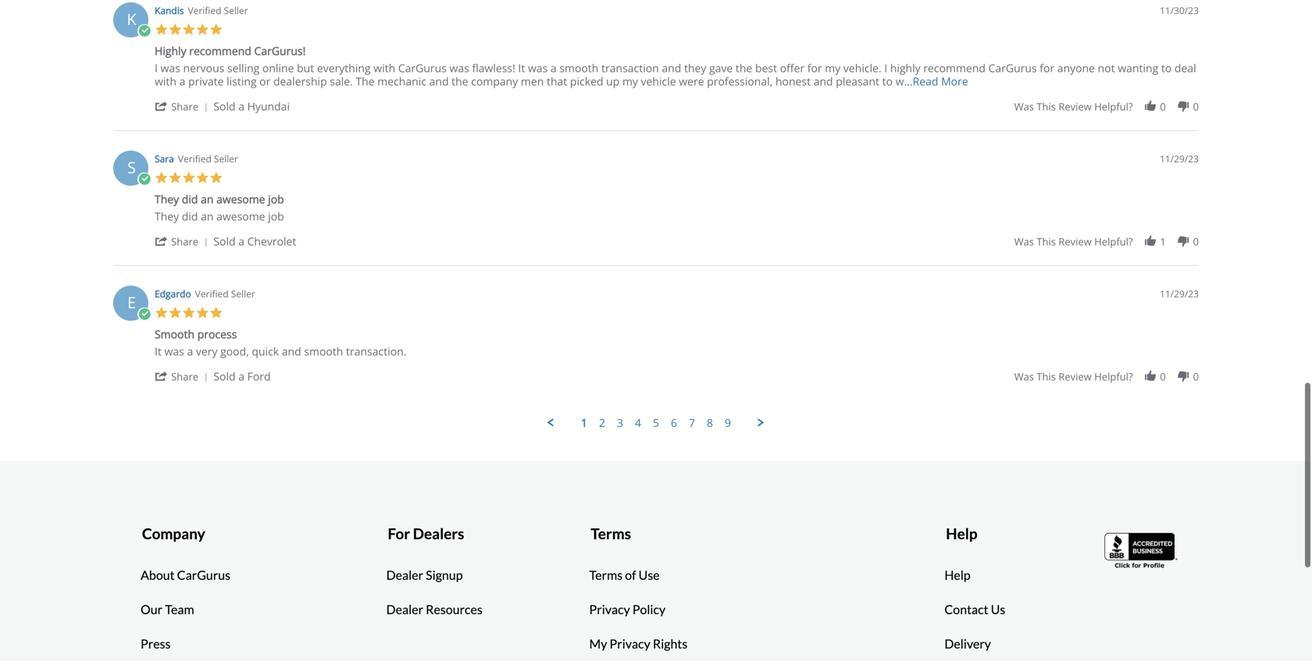 Task type: describe. For each thing, give the bounding box(es) containing it.
vote down review by sara on 29 nov 2023 image
[[1177, 235, 1191, 248]]

8
[[707, 416, 713, 431]]

vehicle.
[[844, 61, 882, 75]]

smooth process it was a very good, quick and smooth transaction.
[[155, 327, 407, 359]]

sold a hyundai
[[214, 99, 290, 114]]

nervous
[[183, 61, 225, 75]]

was this review helpful? for k
[[1015, 100, 1133, 114]]

gave
[[710, 61, 733, 75]]

sold for s
[[214, 234, 236, 249]]

best
[[756, 61, 778, 75]]

click for the bbb business review of this auto listing service in cambridge ma image
[[1105, 532, 1180, 571]]

smooth
[[155, 327, 195, 342]]

0 for k
[[1194, 100, 1199, 114]]

they did an awesome job heading
[[155, 192, 284, 210]]

seller for e
[[231, 288, 255, 300]]

they did an awesome job they did an awesome job
[[155, 192, 284, 224]]

kandis verified seller
[[155, 4, 248, 17]]

sold for e
[[214, 369, 236, 384]]

s
[[127, 157, 136, 178]]

us
[[991, 602, 1006, 618]]

2 an from the top
[[201, 209, 214, 224]]

terms of use
[[590, 568, 660, 583]]

group for k
[[1015, 100, 1199, 114]]

up
[[606, 74, 620, 89]]

4 link
[[635, 416, 642, 431]]

it inside i was nervous selling online but everything with cargurus was flawless! it was a smooth transaction and they gave the best offer for my vehicle. i highly recommend cargurus for anyone not wanting to deal with a private listing or dealership sale. the mechanic and the company men that picked up my vehicle were professional, honest and pleasant to w
[[518, 61, 525, 75]]

contact us link
[[945, 601, 1006, 620]]

...read more
[[904, 74, 969, 89]]

5
[[653, 416, 659, 431]]

cargurus!
[[254, 43, 306, 58]]

7 link
[[689, 416, 695, 431]]

sold a chevrolet
[[214, 234, 296, 249]]

but
[[297, 61, 314, 75]]

seperator image for s
[[201, 238, 211, 248]]

helpful? for k
[[1095, 100, 1133, 114]]

review date 11/30/23 element
[[1160, 4, 1199, 17]]

5 link
[[653, 416, 659, 431]]

sold for k
[[214, 99, 236, 114]]

team
[[165, 602, 194, 618]]

recommend inside i was nervous selling online but everything with cargurus was flawless! it was a smooth transaction and they gave the best offer for my vehicle. i highly recommend cargurus for anyone not wanting to deal with a private listing or dealership sale. the mechanic and the company men that picked up my vehicle were professional, honest and pleasant to w
[[924, 61, 986, 75]]

was this review helpful? for e
[[1015, 370, 1133, 384]]

and right honest
[[814, 74, 833, 89]]

recommend inside heading
[[189, 43, 252, 58]]

sara verified seller
[[155, 152, 238, 165]]

company
[[471, 74, 518, 89]]

for dealers
[[388, 525, 464, 543]]

professional,
[[707, 74, 773, 89]]

helpful? for s
[[1095, 235, 1133, 249]]

was this review helpful? for s
[[1015, 235, 1133, 249]]

1 horizontal spatial my
[[825, 61, 841, 75]]

review date 11/29/23 element for e
[[1160, 288, 1199, 301]]

1 did from the top
[[182, 192, 198, 207]]

highly recommend cargurus! heading
[[155, 43, 306, 61]]

highly
[[155, 43, 186, 58]]

1 vertical spatial privacy
[[610, 637, 651, 652]]

signup
[[426, 568, 463, 583]]

3
[[617, 416, 624, 431]]

contact
[[945, 602, 989, 618]]

and left they
[[662, 61, 682, 75]]

sara
[[155, 152, 174, 165]]

privacy policy
[[590, 602, 666, 618]]

1 job from the top
[[268, 192, 284, 207]]

wanting
[[1118, 61, 1159, 75]]

dealer signup link
[[386, 567, 463, 585]]

e
[[127, 292, 136, 313]]

was down highly
[[161, 61, 180, 75]]

this for e
[[1037, 370, 1056, 384]]

online
[[262, 61, 294, 75]]

dealer for dealer resources
[[386, 602, 424, 618]]

2
[[599, 416, 606, 431]]

0 horizontal spatial to
[[883, 74, 893, 89]]

rights
[[653, 637, 688, 652]]

a left the ford
[[238, 369, 245, 384]]

about cargurus
[[141, 568, 231, 583]]

policy
[[633, 602, 666, 618]]

2 did from the top
[[182, 209, 198, 224]]

review date 11/29/23 element for s
[[1160, 152, 1199, 166]]

highly
[[891, 61, 921, 75]]

our
[[141, 602, 163, 618]]

2 awesome from the top
[[217, 209, 265, 224]]

anyone
[[1058, 61, 1096, 75]]

our team link
[[141, 601, 194, 620]]

and right mechanic
[[429, 74, 449, 89]]

2 for from the left
[[1040, 61, 1055, 75]]

this for s
[[1037, 235, 1056, 249]]

share image for e
[[155, 370, 168, 384]]

smooth inside i was nervous selling online but everything with cargurus was flawless! it was a smooth transaction and they gave the best offer for my vehicle. i highly recommend cargurus for anyone not wanting to deal with a private listing or dealership sale. the mechanic and the company men that picked up my vehicle were professional, honest and pleasant to w
[[560, 61, 599, 75]]

was left flawless!
[[450, 61, 469, 75]]

more
[[942, 74, 969, 89]]

hyundai
[[247, 99, 290, 114]]

mechanic
[[378, 74, 427, 89]]

about cargurus link
[[141, 567, 231, 585]]

3 link
[[617, 416, 624, 431]]

star image up "smooth process" heading
[[182, 306, 196, 320]]

my privacy rights
[[590, 637, 688, 652]]

1 they from the top
[[155, 192, 179, 207]]

privacy policy link
[[590, 601, 666, 620]]

share for k
[[171, 100, 199, 114]]

0 horizontal spatial my
[[623, 74, 638, 89]]

sale.
[[330, 74, 353, 89]]

verified for s
[[178, 152, 212, 165]]

share image
[[155, 100, 168, 113]]

the
[[356, 74, 375, 89]]

a right men
[[551, 61, 557, 75]]

use
[[639, 568, 660, 583]]

1 for from the left
[[808, 61, 823, 75]]

dealership
[[273, 74, 327, 89]]

edgardo verified seller
[[155, 288, 255, 300]]

dealer signup
[[386, 568, 463, 583]]

smooth inside the smooth process it was a very good, quick and smooth transaction.
[[304, 344, 343, 359]]

vote up review by sara on 29 nov 2023 image
[[1144, 235, 1158, 248]]

verified for e
[[195, 288, 229, 300]]

deal
[[1175, 61, 1197, 75]]

6 link
[[671, 416, 677, 431]]

transaction
[[602, 61, 659, 75]]

quick
[[252, 344, 279, 359]]

edgardo
[[155, 288, 191, 300]]

a left 'chevrolet'
[[238, 234, 245, 249]]

men
[[521, 74, 544, 89]]

dealer resources
[[386, 602, 483, 618]]

share button for e
[[155, 369, 214, 384]]

our team
[[141, 602, 194, 618]]



Task type: vqa. For each thing, say whether or not it's contained in the screenshot.


Task type: locate. For each thing, give the bounding box(es) containing it.
1 review date 11/29/23 element from the top
[[1160, 152, 1199, 166]]

share button for k
[[155, 99, 214, 114]]

2 vertical spatial helpful?
[[1095, 370, 1133, 384]]

verified for k
[[188, 4, 221, 17]]

0 vertical spatial share button
[[155, 99, 214, 114]]

delivery link
[[945, 635, 992, 654]]

0 vertical spatial awesome
[[217, 192, 265, 207]]

circle checkmark image for s
[[138, 173, 151, 186]]

a inside the smooth process it was a very good, quick and smooth transaction.
[[187, 344, 193, 359]]

i down highly
[[155, 61, 158, 75]]

seller up they did an awesome job "heading"
[[214, 152, 238, 165]]

recommend right highly
[[924, 61, 986, 75]]

highly recommend cargurus!
[[155, 43, 306, 58]]

0 vertical spatial this
[[1037, 100, 1056, 114]]

with up share icon
[[155, 74, 177, 89]]

0 right vote down review by sara on 29 nov 2023 image
[[1194, 235, 1199, 249]]

helpful? left 'vote up review by sara on 29 nov 2023' icon
[[1095, 235, 1133, 249]]

1 vertical spatial help
[[945, 568, 971, 583]]

smooth
[[560, 61, 599, 75], [304, 344, 343, 359]]

0
[[1161, 100, 1166, 114], [1194, 100, 1199, 114], [1194, 235, 1199, 249], [1161, 370, 1166, 384], [1194, 370, 1199, 384]]

it inside the smooth process it was a very good, quick and smooth transaction.
[[155, 344, 162, 359]]

cargurus up team
[[177, 568, 231, 583]]

for
[[388, 525, 410, 543]]

2 share image from the top
[[155, 370, 168, 384]]

2 vertical spatial share
[[171, 370, 199, 384]]

1 vertical spatial was this review helpful?
[[1015, 235, 1133, 249]]

1 helpful? from the top
[[1095, 100, 1133, 114]]

review for e
[[1059, 370, 1092, 384]]

2 sold from the top
[[214, 234, 236, 249]]

private
[[188, 74, 224, 89]]

about
[[141, 568, 175, 583]]

1 sold from the top
[[214, 99, 236, 114]]

share image up edgardo on the top of the page
[[155, 235, 168, 248]]

1 vertical spatial share image
[[155, 370, 168, 384]]

share button for s
[[155, 234, 214, 249]]

0 for e
[[1194, 370, 1199, 384]]

1 vertical spatial 11/29/23
[[1160, 288, 1199, 300]]

group for s
[[1015, 235, 1199, 249]]

11/29/23
[[1160, 152, 1199, 165], [1160, 288, 1199, 300]]

0 for s
[[1194, 235, 1199, 249]]

1 vertical spatial recommend
[[924, 61, 986, 75]]

an up sold a chevrolet
[[201, 209, 214, 224]]

smooth left up
[[560, 61, 599, 75]]

for
[[808, 61, 823, 75], [1040, 61, 1055, 75]]

1 vertical spatial helpful?
[[1095, 235, 1133, 249]]

seperator image down the they did an awesome job they did an awesome job
[[201, 238, 211, 248]]

1 vertical spatial sold
[[214, 234, 236, 249]]

share image down smooth
[[155, 370, 168, 384]]

0 vertical spatial seller
[[224, 4, 248, 17]]

2 vertical spatial group
[[1015, 370, 1199, 384]]

6
[[671, 416, 677, 431]]

smooth left the transaction.
[[304, 344, 343, 359]]

share button
[[155, 99, 214, 114], [155, 234, 214, 249], [155, 369, 214, 384]]

terms for terms of use
[[590, 568, 623, 583]]

1 horizontal spatial it
[[518, 61, 525, 75]]

helpful? left vote up review by kandis on 30 nov 2023 "icon"
[[1095, 100, 1133, 114]]

smooth process heading
[[155, 327, 237, 345]]

a left private
[[179, 74, 185, 89]]

was inside the smooth process it was a very good, quick and smooth transaction.
[[165, 344, 184, 359]]

11/29/23 down vote down review by kandis on 30 nov 2023 image on the right of page
[[1160, 152, 1199, 165]]

0 horizontal spatial with
[[155, 74, 177, 89]]

9
[[725, 416, 731, 431]]

share button down the they did an awesome job they did an awesome job
[[155, 234, 214, 249]]

verified
[[188, 4, 221, 17], [178, 152, 212, 165], [195, 288, 229, 300]]

terms
[[591, 525, 631, 543], [590, 568, 623, 583]]

dealer left signup at left
[[386, 568, 424, 583]]

everything
[[317, 61, 371, 75]]

1 vertical spatial review date 11/29/23 element
[[1160, 288, 1199, 301]]

was this review helpful?
[[1015, 100, 1133, 114], [1015, 235, 1133, 249], [1015, 370, 1133, 384]]

picked
[[570, 74, 604, 89]]

3 sold from the top
[[214, 369, 236, 384]]

circle checkmark image
[[138, 308, 151, 322]]

were
[[679, 74, 704, 89]]

and inside the smooth process it was a very good, quick and smooth transaction.
[[282, 344, 301, 359]]

terms for terms
[[591, 525, 631, 543]]

0 vertical spatial helpful?
[[1095, 100, 1133, 114]]

was for e
[[1015, 370, 1035, 384]]

circle checkmark image for k
[[138, 24, 151, 38]]

2 helpful? from the top
[[1095, 235, 1133, 249]]

0 horizontal spatial i
[[155, 61, 158, 75]]

circle checkmark image right k
[[138, 24, 151, 38]]

0 vertical spatial did
[[182, 192, 198, 207]]

1 link
[[581, 416, 588, 431]]

1 was this review helpful? from the top
[[1015, 100, 1133, 114]]

cargurus
[[398, 61, 447, 75], [989, 61, 1037, 75], [177, 568, 231, 583]]

i was nervous selling online but everything with cargurus was flawless! it was a smooth transaction and they gave the best offer for my vehicle. i highly recommend cargurus for anyone not wanting to deal with a private listing or dealership sale. the mechanic and the company men that picked up my vehicle were professional, honest and pleasant to w
[[155, 61, 1197, 89]]

share for e
[[171, 370, 199, 384]]

1 awesome from the top
[[217, 192, 265, 207]]

seller for s
[[214, 152, 238, 165]]

1 vertical spatial 1
[[581, 416, 588, 431]]

privacy up my
[[590, 602, 630, 618]]

vote up review by kandis on 30 nov 2023 image
[[1144, 100, 1158, 113]]

1 horizontal spatial to
[[1162, 61, 1172, 75]]

0 vertical spatial help
[[946, 525, 978, 543]]

2 link
[[599, 416, 606, 431]]

1 review from the top
[[1059, 100, 1092, 114]]

0 vertical spatial terms
[[591, 525, 631, 543]]

1 share image from the top
[[155, 235, 168, 248]]

2 vertical spatial this
[[1037, 370, 1056, 384]]

0 horizontal spatial for
[[808, 61, 823, 75]]

0 vertical spatial verified
[[188, 4, 221, 17]]

0 horizontal spatial recommend
[[189, 43, 252, 58]]

listing
[[227, 74, 257, 89]]

verified right sara
[[178, 152, 212, 165]]

3 share from the top
[[171, 370, 199, 384]]

0 vertical spatial group
[[1015, 100, 1199, 114]]

good,
[[220, 344, 249, 359]]

my left vehicle.
[[825, 61, 841, 75]]

3 share button from the top
[[155, 369, 214, 384]]

verified right edgardo on the top of the page
[[195, 288, 229, 300]]

privacy right my
[[610, 637, 651, 652]]

11/29/23 down vote down review by sara on 29 nov 2023 image
[[1160, 288, 1199, 300]]

1 circle checkmark image from the top
[[138, 24, 151, 38]]

0 right vote up review by kandis on 30 nov 2023 "icon"
[[1161, 100, 1166, 114]]

3 review from the top
[[1059, 370, 1092, 384]]

the left company
[[452, 74, 469, 89]]

1 vertical spatial seller
[[214, 152, 238, 165]]

0 horizontal spatial smooth
[[304, 344, 343, 359]]

2 vertical spatial sold
[[214, 369, 236, 384]]

0 right vote up review by edgardo on 29 nov 2023 "image"
[[1161, 370, 1166, 384]]

1
[[1161, 235, 1166, 249], [581, 416, 588, 431]]

1 vertical spatial review
[[1059, 235, 1092, 249]]

1 group from the top
[[1015, 100, 1199, 114]]

0 vertical spatial 1
[[1161, 235, 1166, 249]]

or
[[260, 74, 271, 89]]

11/30/23
[[1160, 4, 1199, 17]]

1 vertical spatial job
[[268, 209, 284, 224]]

sold down good,
[[214, 369, 236, 384]]

seperator image
[[201, 238, 211, 248], [201, 374, 211, 383]]

1 horizontal spatial for
[[1040, 61, 1055, 75]]

an down sara verified seller
[[201, 192, 214, 207]]

0 horizontal spatial 1
[[581, 416, 588, 431]]

seller up process
[[231, 288, 255, 300]]

1 vertical spatial it
[[155, 344, 162, 359]]

that
[[547, 74, 568, 89]]

1 vertical spatial did
[[182, 209, 198, 224]]

review left vote up review by edgardo on 29 nov 2023 "image"
[[1059, 370, 1092, 384]]

cargurus right the
[[398, 61, 447, 75]]

2 dealer from the top
[[386, 602, 424, 618]]

1 an from the top
[[201, 192, 214, 207]]

1 horizontal spatial smooth
[[560, 61, 599, 75]]

2 i from the left
[[885, 61, 888, 75]]

share left seperator image at the left of the page
[[171, 100, 199, 114]]

sold right seperator image at the left of the page
[[214, 99, 236, 114]]

help
[[946, 525, 978, 543], [945, 568, 971, 583]]

2 was from the top
[[1015, 235, 1035, 249]]

review left 'vote up review by sara on 29 nov 2023' icon
[[1059, 235, 1092, 249]]

1 vertical spatial was
[[1015, 235, 1035, 249]]

2 share from the top
[[171, 235, 199, 249]]

circle checkmark image right s
[[138, 173, 151, 186]]

1 i from the left
[[155, 61, 158, 75]]

1 vertical spatial share
[[171, 235, 199, 249]]

was right flawless!
[[528, 61, 548, 75]]

verified right kandis
[[188, 4, 221, 17]]

2 vertical spatial was this review helpful?
[[1015, 370, 1133, 384]]

share down the they did an awesome job they did an awesome job
[[171, 235, 199, 249]]

11/29/23 for e
[[1160, 288, 1199, 300]]

dealer
[[386, 568, 424, 583], [386, 602, 424, 618]]

0 vertical spatial 11/29/23
[[1160, 152, 1199, 165]]

share button down private
[[155, 99, 214, 114]]

was for k
[[1015, 100, 1035, 114]]

1 right 'vote up review by sara on 29 nov 2023' icon
[[1161, 235, 1166, 249]]

helpful? left vote up review by edgardo on 29 nov 2023 "image"
[[1095, 370, 1133, 384]]

very
[[196, 344, 218, 359]]

1 horizontal spatial cargurus
[[398, 61, 447, 75]]

2 was this review helpful? from the top
[[1015, 235, 1133, 249]]

2 review from the top
[[1059, 235, 1092, 249]]

dealer resources link
[[386, 601, 483, 620]]

dealers
[[413, 525, 464, 543]]

contact us
[[945, 602, 1006, 618]]

2 group from the top
[[1015, 235, 1199, 249]]

my privacy rights link
[[590, 635, 688, 654]]

dealer for dealer signup
[[386, 568, 424, 583]]

2 this from the top
[[1037, 235, 1056, 249]]

share image for s
[[155, 235, 168, 248]]

ford
[[247, 369, 271, 384]]

recommend up nervous
[[189, 43, 252, 58]]

group
[[1015, 100, 1199, 114], [1015, 235, 1199, 249], [1015, 370, 1199, 384]]

0 vertical spatial sold
[[214, 99, 236, 114]]

circle checkmark image
[[138, 24, 151, 38], [138, 173, 151, 186]]

2 they from the top
[[155, 209, 179, 224]]

vote up review by edgardo on 29 nov 2023 image
[[1144, 370, 1158, 384]]

0 right vote down review by kandis on 30 nov 2023 image on the right of page
[[1194, 100, 1199, 114]]

help up help link
[[946, 525, 978, 543]]

sold
[[214, 99, 236, 114], [214, 234, 236, 249], [214, 369, 236, 384]]

1 11/29/23 from the top
[[1160, 152, 1199, 165]]

review for k
[[1059, 100, 1092, 114]]

awesome
[[217, 192, 265, 207], [217, 209, 265, 224]]

vehicle
[[641, 74, 676, 89]]

1 vertical spatial circle checkmark image
[[138, 173, 151, 186]]

11/29/23 for s
[[1160, 152, 1199, 165]]

i
[[155, 61, 158, 75], [885, 61, 888, 75]]

seller for k
[[224, 4, 248, 17]]

0 vertical spatial recommend
[[189, 43, 252, 58]]

1 horizontal spatial 1
[[1161, 235, 1166, 249]]

review down anyone
[[1059, 100, 1092, 114]]

for left anyone
[[1040, 61, 1055, 75]]

0 horizontal spatial cargurus
[[177, 568, 231, 583]]

was
[[1015, 100, 1035, 114], [1015, 235, 1035, 249], [1015, 370, 1035, 384]]

review date 11/29/23 element down vote down review by kandis on 30 nov 2023 image on the right of page
[[1160, 152, 1199, 166]]

cargurus right more
[[989, 61, 1037, 75]]

a
[[551, 61, 557, 75], [179, 74, 185, 89], [238, 99, 245, 114], [238, 234, 245, 249], [187, 344, 193, 359], [238, 369, 245, 384]]

sold a ford
[[214, 369, 271, 384]]

i left w
[[885, 61, 888, 75]]

0 horizontal spatial the
[[452, 74, 469, 89]]

was for s
[[1015, 235, 1035, 249]]

1 vertical spatial awesome
[[217, 209, 265, 224]]

flawless!
[[472, 61, 516, 75]]

dealer down dealer signup link
[[386, 602, 424, 618]]

this for k
[[1037, 100, 1056, 114]]

1 vertical spatial seperator image
[[201, 374, 211, 383]]

0 vertical spatial was this review helpful?
[[1015, 100, 1133, 114]]

0 vertical spatial review date 11/29/23 element
[[1160, 152, 1199, 166]]

helpful? for e
[[1095, 370, 1133, 384]]

2 circle checkmark image from the top
[[138, 173, 151, 186]]

2 vertical spatial was
[[1015, 370, 1035, 384]]

transaction.
[[346, 344, 407, 359]]

1 share from the top
[[171, 100, 199, 114]]

pleasant
[[836, 74, 880, 89]]

2 review date 11/29/23 element from the top
[[1160, 288, 1199, 301]]

resources
[[426, 602, 483, 618]]

share button down very
[[155, 369, 214, 384]]

share down very
[[171, 370, 199, 384]]

star image
[[155, 23, 168, 36], [168, 23, 182, 36], [182, 23, 196, 36], [196, 23, 209, 36], [209, 23, 223, 36], [168, 171, 182, 185], [182, 171, 196, 185], [209, 171, 223, 185], [155, 306, 168, 320], [168, 306, 182, 320], [196, 306, 209, 320], [209, 306, 223, 320]]

sold down the they did an awesome job they did an awesome job
[[214, 234, 236, 249]]

1 seperator image from the top
[[201, 238, 211, 248]]

7
[[689, 416, 695, 431]]

a down listing
[[238, 99, 245, 114]]

3 this from the top
[[1037, 370, 1056, 384]]

9 link
[[725, 416, 731, 431]]

menu
[[105, 416, 1207, 431]]

job
[[268, 192, 284, 207], [268, 209, 284, 224]]

2 share button from the top
[[155, 234, 214, 249]]

this
[[1037, 100, 1056, 114], [1037, 235, 1056, 249], [1037, 370, 1056, 384]]

2 vertical spatial verified
[[195, 288, 229, 300]]

delivery
[[945, 637, 992, 652]]

help up contact
[[945, 568, 971, 583]]

1 left 2
[[581, 416, 588, 431]]

2 vertical spatial seller
[[231, 288, 255, 300]]

review for s
[[1059, 235, 1092, 249]]

help link
[[945, 567, 971, 585]]

1 horizontal spatial the
[[736, 61, 753, 75]]

company
[[142, 525, 205, 543]]

0 right vote down review by edgardo on 29 nov 2023 "icon"
[[1194, 370, 1199, 384]]

1 vertical spatial they
[[155, 209, 179, 224]]

1 horizontal spatial recommend
[[924, 61, 986, 75]]

star image down sara verified seller
[[196, 171, 209, 185]]

0 vertical spatial seperator image
[[201, 238, 211, 248]]

3 group from the top
[[1015, 370, 1199, 384]]

1 vertical spatial verified
[[178, 152, 212, 165]]

it down smooth
[[155, 344, 162, 359]]

1 vertical spatial smooth
[[304, 344, 343, 359]]

it right flawless!
[[518, 61, 525, 75]]

press link
[[141, 635, 171, 654]]

1 vertical spatial dealer
[[386, 602, 424, 618]]

vote down review by edgardo on 29 nov 2023 image
[[1177, 370, 1191, 384]]

group for e
[[1015, 370, 1199, 384]]

3 was this review helpful? from the top
[[1015, 370, 1133, 384]]

1 was from the top
[[1015, 100, 1035, 114]]

3 was from the top
[[1015, 370, 1035, 384]]

1 share button from the top
[[155, 99, 214, 114]]

1 dealer from the top
[[386, 568, 424, 583]]

vote down review by kandis on 30 nov 2023 image
[[1177, 100, 1191, 113]]

0 horizontal spatial it
[[155, 344, 162, 359]]

was this review helpful? left vote up review by edgardo on 29 nov 2023 "image"
[[1015, 370, 1133, 384]]

seperator image for e
[[201, 374, 211, 383]]

an
[[201, 192, 214, 207], [201, 209, 214, 224]]

k
[[127, 8, 136, 30]]

was this review helpful? left 'vote up review by sara on 29 nov 2023' icon
[[1015, 235, 1133, 249]]

seller up 'highly recommend cargurus!'
[[224, 4, 248, 17]]

1 this from the top
[[1037, 100, 1056, 114]]

1 horizontal spatial with
[[374, 61, 396, 75]]

for right offer
[[808, 61, 823, 75]]

2 vertical spatial review
[[1059, 370, 1092, 384]]

share image
[[155, 235, 168, 248], [155, 370, 168, 384]]

2 11/29/23 from the top
[[1160, 288, 1199, 300]]

0 vertical spatial circle checkmark image
[[138, 24, 151, 38]]

0 vertical spatial dealer
[[386, 568, 424, 583]]

was down smooth
[[165, 344, 184, 359]]

my right up
[[623, 74, 638, 89]]

0 vertical spatial was
[[1015, 100, 1035, 114]]

to left w
[[883, 74, 893, 89]]

and right quick
[[282, 344, 301, 359]]

0 vertical spatial privacy
[[590, 602, 630, 618]]

1 horizontal spatial i
[[885, 61, 888, 75]]

1 vertical spatial share button
[[155, 234, 214, 249]]

0 vertical spatial job
[[268, 192, 284, 207]]

2 vertical spatial share button
[[155, 369, 214, 384]]

2 job from the top
[[268, 209, 284, 224]]

2 seperator image from the top
[[201, 374, 211, 383]]

offer
[[780, 61, 805, 75]]

terms up the terms of use
[[591, 525, 631, 543]]

3 helpful? from the top
[[1095, 370, 1133, 384]]

they
[[684, 61, 707, 75]]

the left best
[[736, 61, 753, 75]]

to left deal
[[1162, 61, 1172, 75]]

recommend
[[189, 43, 252, 58], [924, 61, 986, 75]]

review date 11/29/23 element down vote down review by sara on 29 nov 2023 image
[[1160, 288, 1199, 301]]

0 vertical spatial share image
[[155, 235, 168, 248]]

selling
[[227, 61, 260, 75]]

review
[[1059, 100, 1092, 114], [1059, 235, 1092, 249], [1059, 370, 1092, 384]]

not
[[1098, 61, 1116, 75]]

1 vertical spatial group
[[1015, 235, 1199, 249]]

1 vertical spatial this
[[1037, 235, 1056, 249]]

0 vertical spatial they
[[155, 192, 179, 207]]

0 vertical spatial smooth
[[560, 61, 599, 75]]

share for s
[[171, 235, 199, 249]]

4
[[635, 416, 642, 431]]

8 link
[[707, 416, 713, 431]]

a left very
[[187, 344, 193, 359]]

of
[[625, 568, 637, 583]]

review date 11/29/23 element
[[1160, 152, 1199, 166], [1160, 288, 1199, 301]]

seperator image
[[201, 103, 211, 113]]

0 vertical spatial it
[[518, 61, 525, 75]]

1 vertical spatial an
[[201, 209, 214, 224]]

chevrolet
[[247, 234, 296, 249]]

terms left of
[[590, 568, 623, 583]]

...read
[[904, 74, 939, 89]]

menu containing 1
[[105, 416, 1207, 431]]

seperator image down very
[[201, 374, 211, 383]]

star image down sara
[[155, 171, 168, 185]]

with right everything
[[374, 61, 396, 75]]

helpful?
[[1095, 100, 1133, 114], [1095, 235, 1133, 249], [1095, 370, 1133, 384]]

1 vertical spatial terms
[[590, 568, 623, 583]]

0 vertical spatial an
[[201, 192, 214, 207]]

0 vertical spatial share
[[171, 100, 199, 114]]

2 horizontal spatial cargurus
[[989, 61, 1037, 75]]

was this review helpful? down anyone
[[1015, 100, 1133, 114]]

0 vertical spatial review
[[1059, 100, 1092, 114]]

honest
[[776, 74, 811, 89]]

star image
[[155, 171, 168, 185], [196, 171, 209, 185], [182, 306, 196, 320]]



